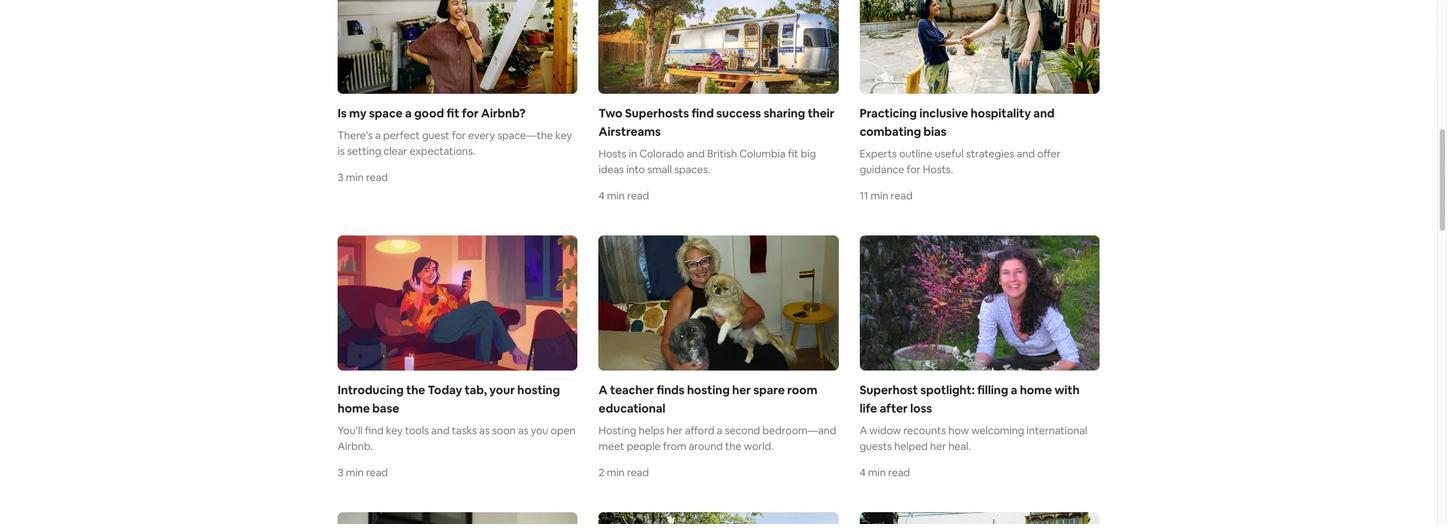 Task type: describe. For each thing, give the bounding box(es) containing it.
for inside 'there's a perfect guest for every space—the key is setting clear expectations.'
[[452, 129, 466, 143]]

the inside the hosting helps her afford a second bedroom—and meet people from around the world.
[[725, 440, 742, 454]]

a inside superhost spotlight: filling a home with life after loss
[[1011, 383, 1018, 398]]

tab,
[[465, 383, 487, 398]]

base
[[372, 401, 399, 416]]

find inside two superhosts find success sharing their airstreams
[[692, 106, 714, 121]]

and inside experts outline useful strategies and offer guidance for hosts.
[[1017, 147, 1035, 161]]

hosts
[[599, 147, 627, 161]]

good
[[414, 106, 444, 121]]

how
[[949, 424, 969, 438]]

room
[[787, 383, 818, 398]]

and inside you'll find key tools and tasks as soon as you open airbnb.
[[431, 424, 450, 438]]

fit inside hosts in colorado and british columbia fit big ideas into small spaces.
[[788, 147, 798, 161]]

you
[[531, 424, 548, 438]]

setting
[[347, 144, 381, 158]]

educational
[[599, 401, 666, 416]]

min for introducing the today tab, your hosting home base
[[346, 466, 364, 480]]

introducing the today tab, your hosting home base
[[338, 383, 560, 416]]

outline
[[899, 147, 932, 161]]

colorado
[[639, 147, 684, 161]]

space—the
[[497, 129, 553, 143]]

2 min read
[[599, 466, 649, 480]]

meet
[[599, 440, 625, 454]]

is
[[338, 106, 347, 121]]

read for introducing the today tab, your hosting home base
[[366, 466, 388, 480]]

world.
[[744, 440, 774, 454]]

bedroom—and
[[763, 424, 836, 438]]

min for a teacher finds hosting her spare room educational
[[607, 466, 625, 480]]

a widow recounts how welcoming international guests helped her heal.
[[860, 424, 1087, 454]]

experts
[[860, 147, 897, 161]]

big
[[801, 147, 816, 161]]

after
[[880, 401, 908, 416]]

11
[[860, 189, 868, 203]]

filling
[[977, 383, 1008, 398]]

second
[[725, 424, 760, 438]]

hosting inside a teacher finds hosting her spare room educational
[[687, 383, 730, 398]]

into
[[626, 163, 645, 177]]

british
[[707, 147, 737, 161]]

2 as from the left
[[518, 424, 529, 438]]

1 as from the left
[[479, 424, 490, 438]]

4 for two superhosts find success sharing their airstreams
[[599, 189, 605, 203]]

you'll find key tools and tasks as soon as you open airbnb.
[[338, 424, 576, 454]]

key inside 'there's a perfect guest for every space—the key is setting clear expectations.'
[[555, 129, 572, 143]]

welcoming
[[971, 424, 1024, 438]]

strategies
[[966, 147, 1015, 161]]

hosting
[[599, 424, 636, 438]]

success
[[716, 106, 761, 121]]

home inside superhost spotlight: filling a home with life after loss
[[1020, 383, 1052, 398]]

3 min read for introducing the today tab, your hosting home base
[[338, 466, 388, 480]]

a teacher finds hosting her spare room educational
[[599, 383, 818, 416]]

there's a perfect guest for every space—the key is setting clear expectations.
[[338, 129, 572, 158]]

key inside you'll find key tools and tasks as soon as you open airbnb.
[[386, 424, 403, 438]]

ideas
[[599, 163, 624, 177]]

2
[[599, 466, 605, 480]]

spaces.
[[674, 163, 710, 177]]

inclusive
[[919, 106, 968, 121]]

life
[[860, 401, 877, 416]]

around
[[689, 440, 723, 454]]

experts outline useful strategies and offer guidance for hosts.
[[860, 147, 1061, 177]]

today
[[428, 383, 462, 398]]

finds
[[657, 383, 685, 398]]

a inside 'there's a perfect guest for every space—the key is setting clear expectations.'
[[375, 129, 381, 143]]

in
[[629, 147, 637, 161]]

soon
[[492, 424, 516, 438]]

airstreams
[[599, 124, 661, 139]]

their
[[808, 106, 835, 121]]

spotlight:
[[921, 383, 975, 398]]

perfect
[[383, 129, 420, 143]]

introducing
[[338, 383, 404, 398]]

her inside a widow recounts how welcoming international guests helped her heal.
[[930, 440, 946, 454]]

11 min read
[[860, 189, 913, 203]]

teacher
[[610, 383, 654, 398]]

read for superhost spotlight: filling a home with life after loss
[[888, 466, 910, 480]]

sharing
[[764, 106, 805, 121]]

there's
[[338, 129, 373, 143]]

guidance
[[860, 163, 904, 177]]

4 min read for life
[[860, 466, 910, 480]]

with
[[1055, 383, 1080, 398]]

for inside experts outline useful strategies and offer guidance for hosts.
[[907, 163, 921, 177]]

people
[[627, 440, 661, 454]]

3 min read for is my space a good fit for airbnb?
[[338, 171, 388, 185]]

recounts
[[904, 424, 946, 438]]

min for two superhosts find success sharing their airstreams
[[607, 189, 625, 203]]

a left good
[[405, 106, 412, 121]]

columbia
[[739, 147, 786, 161]]



Task type: locate. For each thing, give the bounding box(es) containing it.
read down guidance
[[891, 189, 913, 203]]

clear
[[384, 144, 407, 158]]

0 vertical spatial home
[[1020, 383, 1052, 398]]

1 horizontal spatial find
[[692, 106, 714, 121]]

1 horizontal spatial 4 min read
[[860, 466, 910, 480]]

3 min read down setting
[[338, 171, 388, 185]]

4 down guests
[[860, 466, 866, 480]]

1 vertical spatial 4 min read
[[860, 466, 910, 480]]

0 horizontal spatial her
[[667, 424, 683, 438]]

1 vertical spatial 3
[[338, 466, 344, 480]]

1 3 from the top
[[338, 171, 344, 185]]

and up offer on the right
[[1034, 106, 1055, 121]]

0 horizontal spatial as
[[479, 424, 490, 438]]

read down helped
[[888, 466, 910, 480]]

and
[[1034, 106, 1055, 121], [687, 147, 705, 161], [1017, 147, 1035, 161], [431, 424, 450, 438]]

helps
[[639, 424, 665, 438]]

1 vertical spatial her
[[667, 424, 683, 438]]

bias
[[924, 124, 947, 139]]

1 horizontal spatial her
[[732, 383, 751, 398]]

for left every
[[452, 129, 466, 143]]

4 min read
[[599, 189, 649, 203], [860, 466, 910, 480]]

0 vertical spatial find
[[692, 106, 714, 121]]

0 vertical spatial 4 min read
[[599, 189, 649, 203]]

guests
[[860, 440, 892, 454]]

a inside the hosting helps her afford a second bedroom—and meet people from around the world.
[[717, 424, 722, 438]]

2 3 from the top
[[338, 466, 344, 480]]

space
[[369, 106, 403, 121]]

1 vertical spatial a
[[860, 424, 867, 438]]

and up spaces.
[[687, 147, 705, 161]]

and inside practicing inclusive hospitality and combating bias
[[1034, 106, 1055, 121]]

her
[[732, 383, 751, 398], [667, 424, 683, 438], [930, 440, 946, 454]]

min down ideas
[[607, 189, 625, 203]]

0 vertical spatial a
[[599, 383, 608, 398]]

superhost spotlight: filling a home with life after loss
[[860, 383, 1080, 416]]

2 hosting from the left
[[687, 383, 730, 398]]

3 down is
[[338, 171, 344, 185]]

widow
[[869, 424, 901, 438]]

1 horizontal spatial home
[[1020, 383, 1052, 398]]

small
[[647, 163, 672, 177]]

1 horizontal spatial fit
[[788, 147, 798, 161]]

every
[[468, 129, 495, 143]]

read for two superhosts find success sharing their airstreams
[[627, 189, 649, 203]]

min right 2
[[607, 466, 625, 480]]

hosting right finds on the left of the page
[[687, 383, 730, 398]]

1 horizontal spatial the
[[725, 440, 742, 454]]

3 down "airbnb."
[[338, 466, 344, 480]]

4 down ideas
[[599, 189, 605, 203]]

4 for superhost spotlight: filling a home with life after loss
[[860, 466, 866, 480]]

a up setting
[[375, 129, 381, 143]]

0 vertical spatial for
[[462, 106, 479, 121]]

1 vertical spatial key
[[386, 424, 403, 438]]

hosting inside introducing the today tab, your hosting home base
[[517, 383, 560, 398]]

combating
[[860, 124, 921, 139]]

is
[[338, 144, 345, 158]]

1 vertical spatial the
[[725, 440, 742, 454]]

4
[[599, 189, 605, 203], [860, 466, 866, 480]]

superhost
[[860, 383, 918, 398]]

her down recounts
[[930, 440, 946, 454]]

as left "you"
[[518, 424, 529, 438]]

my
[[349, 106, 367, 121]]

your
[[489, 383, 515, 398]]

key right space—the
[[555, 129, 572, 143]]

as left the soon
[[479, 424, 490, 438]]

1 vertical spatial fit
[[788, 147, 798, 161]]

3 min read
[[338, 171, 388, 185], [338, 466, 388, 480]]

1 hosting from the left
[[517, 383, 560, 398]]

her up "from"
[[667, 424, 683, 438]]

1 horizontal spatial 4
[[860, 466, 866, 480]]

read for is my space a good fit for airbnb?
[[366, 171, 388, 185]]

hosting
[[517, 383, 560, 398], [687, 383, 730, 398]]

the left today
[[406, 383, 425, 398]]

a right afford
[[717, 424, 722, 438]]

home
[[1020, 383, 1052, 398], [338, 401, 370, 416]]

min down guests
[[868, 466, 886, 480]]

1 vertical spatial 3 min read
[[338, 466, 388, 480]]

superhosts
[[625, 106, 689, 121]]

a curly-haired woman sits on the ground next to a potted tree. image
[[860, 236, 1100, 371], [860, 236, 1100, 371]]

read for practicing inclusive hospitality and combating bias
[[891, 189, 913, 203]]

1 3 min read from the top
[[338, 171, 388, 185]]

hosts in colorado and british columbia fit big ideas into small spaces.
[[599, 147, 816, 177]]

1 vertical spatial 4
[[860, 466, 866, 480]]

2 vertical spatial for
[[907, 163, 921, 177]]

home inside introducing the today tab, your hosting home base
[[338, 401, 370, 416]]

from
[[663, 440, 686, 454]]

find inside you'll find key tools and tasks as soon as you open airbnb.
[[365, 424, 384, 438]]

is my space a good fit for airbnb?
[[338, 106, 526, 121]]

airbnb?
[[481, 106, 526, 121]]

read
[[366, 171, 388, 185], [627, 189, 649, 203], [891, 189, 913, 203], [366, 466, 388, 480], [627, 466, 649, 480], [888, 466, 910, 480]]

0 horizontal spatial a
[[599, 383, 608, 398]]

1 vertical spatial for
[[452, 129, 466, 143]]

hosting helps her afford a second bedroom—and meet people from around the world.
[[599, 424, 836, 454]]

for up every
[[462, 106, 479, 121]]

two
[[599, 106, 623, 121]]

her inside the hosting helps her afford a second bedroom—and meet people from around the world.
[[667, 424, 683, 438]]

guest
[[422, 129, 450, 143]]

2 vertical spatial her
[[930, 440, 946, 454]]

3
[[338, 171, 344, 185], [338, 466, 344, 480]]

0 vertical spatial 4
[[599, 189, 605, 203]]

her left spare
[[732, 383, 751, 398]]

a for a teacher finds hosting her spare room educational
[[599, 383, 608, 398]]

helped
[[894, 440, 928, 454]]

key
[[555, 129, 572, 143], [386, 424, 403, 438]]

and left offer on the right
[[1017, 147, 1035, 161]]

read down into on the top left of page
[[627, 189, 649, 203]]

0 vertical spatial her
[[732, 383, 751, 398]]

and inside hosts in colorado and british columbia fit big ideas into small spaces.
[[687, 147, 705, 161]]

international
[[1027, 424, 1087, 438]]

min for superhost spotlight: filling a home with life after loss
[[868, 466, 886, 480]]

as
[[479, 424, 490, 438], [518, 424, 529, 438]]

1 horizontal spatial as
[[518, 424, 529, 438]]

open
[[551, 424, 576, 438]]

a for a widow recounts how welcoming international guests helped her heal.
[[860, 424, 867, 438]]

3 for introducing the today tab, your hosting home base
[[338, 466, 344, 480]]

useful
[[935, 147, 964, 161]]

0 vertical spatial 3 min read
[[338, 171, 388, 185]]

fit
[[447, 106, 459, 121], [788, 147, 798, 161]]

0 vertical spatial 3
[[338, 171, 344, 185]]

a
[[405, 106, 412, 121], [375, 129, 381, 143], [1011, 383, 1018, 398], [717, 424, 722, 438]]

1 vertical spatial find
[[365, 424, 384, 438]]

practicing inclusive hospitality and combating bias
[[860, 106, 1055, 139]]

1 horizontal spatial hosting
[[687, 383, 730, 398]]

heal.
[[949, 440, 971, 454]]

for down the "outline"
[[907, 163, 921, 177]]

hosts.
[[923, 163, 953, 177]]

home up you'll
[[338, 401, 370, 416]]

the down second
[[725, 440, 742, 454]]

0 horizontal spatial fit
[[447, 106, 459, 121]]

4 min read down guests
[[860, 466, 910, 480]]

offer
[[1037, 147, 1061, 161]]

find left success
[[692, 106, 714, 121]]

practicing
[[860, 106, 917, 121]]

0 horizontal spatial 4 min read
[[599, 189, 649, 203]]

0 horizontal spatial hosting
[[517, 383, 560, 398]]

0 horizontal spatial home
[[338, 401, 370, 416]]

expectations.
[[410, 144, 475, 158]]

min for is my space a good fit for airbnb?
[[346, 171, 364, 185]]

two superhosts find success sharing their airstreams
[[599, 106, 835, 139]]

min for practicing inclusive hospitality and combating bias
[[871, 189, 889, 203]]

min down "airbnb."
[[346, 466, 364, 480]]

the superhost cradles her two small dogs while sitting on the bed of the private room she shares in new york. image
[[599, 236, 839, 371], [599, 236, 839, 371]]

3 for is my space a good fit for airbnb?
[[338, 171, 344, 185]]

0 vertical spatial the
[[406, 383, 425, 398]]

hosting right your
[[517, 383, 560, 398]]

a deck connects the vintage trailer to the rich landscape near durango, colorado. image
[[599, 0, 839, 94], [599, 0, 839, 94]]

home left the with
[[1020, 383, 1052, 398]]

1 vertical spatial home
[[338, 401, 370, 416]]

read down setting
[[366, 171, 388, 185]]

2 horizontal spatial her
[[930, 440, 946, 454]]

afford
[[685, 424, 715, 438]]

a left teacher
[[599, 383, 608, 398]]

airbnb.
[[338, 440, 373, 454]]

read down "airbnb."
[[366, 466, 388, 480]]

two people shake hands outside a house, with trees in the background and plants in the foreground. image
[[860, 0, 1100, 94], [860, 0, 1100, 94]]

a
[[599, 383, 608, 398], [860, 424, 867, 438]]

0 horizontal spatial 4
[[599, 189, 605, 203]]

hospitality
[[971, 106, 1031, 121]]

1 horizontal spatial a
[[860, 424, 867, 438]]

fit left "big" at the top
[[788, 147, 798, 161]]

min
[[346, 171, 364, 185], [607, 189, 625, 203], [871, 189, 889, 203], [346, 466, 364, 480], [607, 466, 625, 480], [868, 466, 886, 480]]

read for a teacher finds hosting her spare room educational
[[627, 466, 649, 480]]

0 vertical spatial key
[[555, 129, 572, 143]]

the inside introducing the today tab, your hosting home base
[[406, 383, 425, 398]]

find right you'll
[[365, 424, 384, 438]]

a inside a teacher finds hosting her spare room educational
[[599, 383, 608, 398]]

you'll
[[338, 424, 363, 438]]

a inside a widow recounts how welcoming international guests helped her heal.
[[860, 424, 867, 438]]

4 min read for airstreams
[[599, 189, 649, 203]]

loss
[[910, 401, 932, 416]]

read down people
[[627, 466, 649, 480]]

and right tools
[[431, 424, 450, 438]]

0 horizontal spatial find
[[365, 424, 384, 438]]

3 min read down "airbnb."
[[338, 466, 388, 480]]

tasks
[[452, 424, 477, 438]]

0 horizontal spatial the
[[406, 383, 425, 398]]

a right filling
[[1011, 383, 1018, 398]]

fit right good
[[447, 106, 459, 121]]

1 horizontal spatial key
[[555, 129, 572, 143]]

an illustration of a woman with brown hair looking at her phone while she's sitting on a brown couch in a living room. image
[[338, 236, 578, 371], [338, 236, 578, 371]]

spare
[[753, 383, 785, 398]]

0 horizontal spatial key
[[386, 424, 403, 438]]

tools
[[405, 424, 429, 438]]

0 vertical spatial fit
[[447, 106, 459, 121]]

4 min read down into on the top left of page
[[599, 189, 649, 203]]

2 3 min read from the top
[[338, 466, 388, 480]]

min right 11
[[871, 189, 889, 203]]

a up guests
[[860, 424, 867, 438]]

min down setting
[[346, 171, 364, 185]]

her inside a teacher finds hosting her spare room educational
[[732, 383, 751, 398]]

key left tools
[[386, 424, 403, 438]]

a person stands and smiles in a room with white walls, several plants, and a couch in the background. image
[[338, 0, 578, 94], [338, 0, 578, 94]]



Task type: vqa. For each thing, say whether or not it's contained in the screenshot.
THE THIS
no



